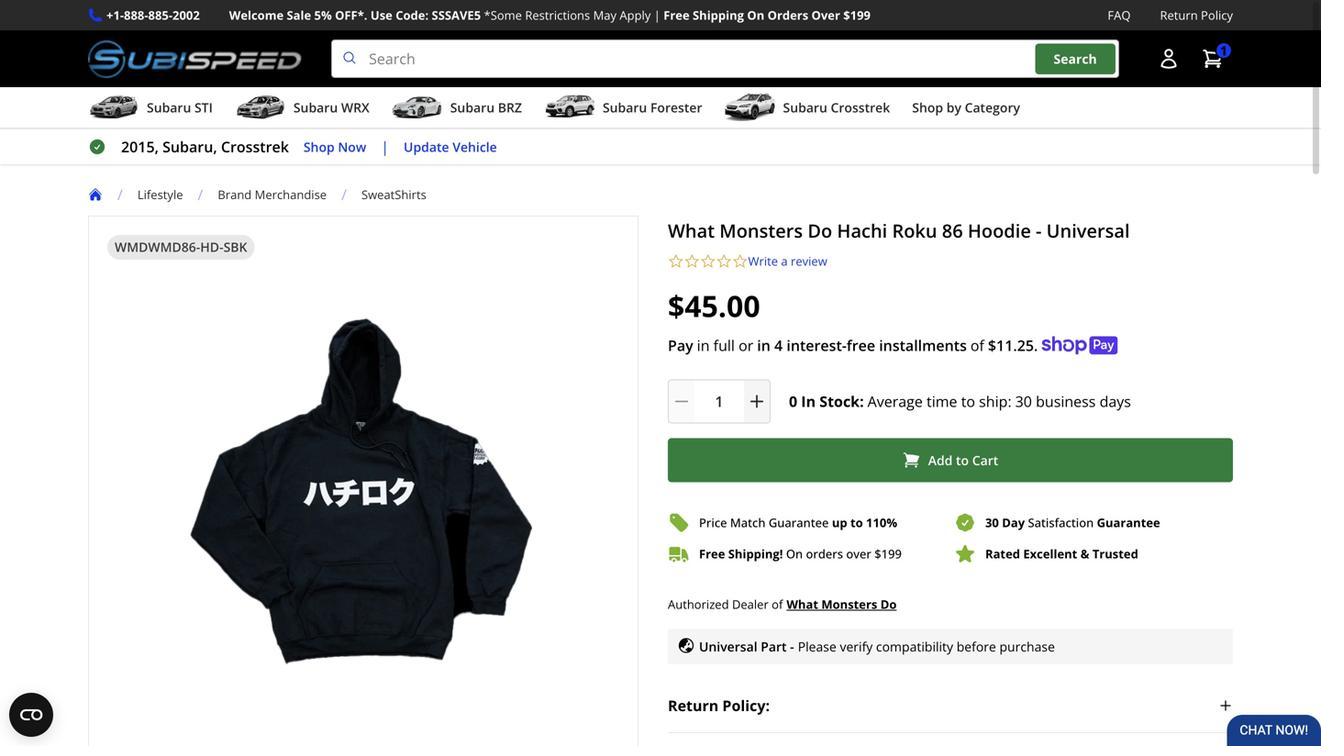 Task type: vqa. For each thing, say whether or not it's contained in the screenshot.
2017
no



Task type: describe. For each thing, give the bounding box(es) containing it.
increment image
[[748, 393, 766, 411]]

lifestyle link down subaru,
[[138, 186, 198, 203]]

a subaru brz thumbnail image image
[[392, 94, 443, 121]]

of inside authorized dealer of what monsters do
[[772, 596, 783, 613]]

return for return policy:
[[668, 696, 719, 716]]

0 horizontal spatial what
[[668, 218, 715, 243]]

interest-
[[787, 336, 847, 355]]

do inside authorized dealer of what monsters do
[[881, 596, 897, 613]]

decrement image
[[673, 393, 691, 411]]

time
[[927, 392, 958, 411]]

2 vertical spatial to
[[851, 515, 863, 531]]

.
[[1034, 336, 1039, 355]]

return policy
[[1161, 7, 1234, 23]]

search button
[[1036, 43, 1116, 74]]

installments
[[880, 336, 967, 355]]

110%
[[867, 515, 898, 531]]

1 vertical spatial |
[[381, 137, 389, 157]]

apply
[[620, 7, 651, 23]]

sssave5
[[432, 7, 481, 23]]

trusted
[[1093, 546, 1139, 562]]

before
[[957, 638, 997, 655]]

hachi
[[838, 218, 888, 243]]

shop now
[[304, 138, 366, 155]]

write
[[749, 253, 778, 270]]

dealer
[[732, 596, 769, 613]]

subaru crosstrek button
[[725, 91, 891, 128]]

return policy:
[[668, 696, 770, 716]]

purchase
[[1000, 638, 1056, 655]]

add to cart
[[929, 451, 999, 469]]

subaru brz
[[450, 99, 522, 116]]

1 horizontal spatial 30
[[1016, 392, 1033, 411]]

verify
[[840, 638, 873, 655]]

1 vertical spatial $199
[[875, 546, 902, 562]]

orders
[[768, 7, 809, 23]]

average
[[868, 392, 923, 411]]

use
[[371, 7, 393, 23]]

subaru brz button
[[392, 91, 522, 128]]

subaru wrx
[[294, 99, 370, 116]]

1 vertical spatial free
[[699, 546, 726, 562]]

rated excellent & trusted
[[986, 546, 1139, 562]]

2015,
[[121, 137, 159, 157]]

orders
[[806, 546, 844, 562]]

home image
[[88, 187, 103, 202]]

1 vertical spatial crosstrek
[[221, 137, 289, 157]]

2 guarantee from the left
[[1097, 515, 1161, 531]]

stock:
[[820, 392, 864, 411]]

0 vertical spatial do
[[808, 218, 833, 243]]

shop now link
[[304, 137, 366, 157]]

satisfaction
[[1029, 515, 1094, 531]]

merchandise
[[255, 186, 327, 203]]

what monsters do hachi roku 86 hoodie - universal
[[668, 218, 1130, 243]]

day
[[1003, 515, 1025, 531]]

pay
[[668, 336, 694, 355]]

1 button
[[1193, 41, 1234, 77]]

category
[[965, 99, 1021, 116]]

wmdwmd86   -   what monsters do hachi roku 86 hoodie, image
[[89, 309, 638, 673]]

restrictions
[[525, 7, 590, 23]]

update vehicle button
[[404, 137, 497, 157]]

0 vertical spatial universal
[[1047, 218, 1130, 243]]

please
[[798, 638, 837, 655]]

subaru crosstrek
[[783, 99, 891, 116]]

1 guarantee from the left
[[769, 515, 829, 531]]

+1-
[[106, 7, 124, 23]]

1 horizontal spatial -
[[1036, 218, 1042, 243]]

free
[[847, 336, 876, 355]]

price match guarantee up to 110%
[[699, 515, 898, 531]]

5%
[[314, 7, 332, 23]]

update vehicle
[[404, 138, 497, 155]]

2 empty star image from the left
[[684, 253, 700, 270]]

by
[[947, 99, 962, 116]]

to inside button
[[956, 451, 969, 469]]

sti
[[195, 99, 213, 116]]

brand
[[218, 186, 252, 203]]

1 horizontal spatial on
[[787, 546, 803, 562]]

/ for brand merchandise
[[198, 185, 203, 204]]

write a review link
[[749, 253, 828, 270]]

30 day satisfaction guarantee
[[986, 515, 1161, 531]]

free shipping! on orders over $199
[[699, 546, 902, 562]]

3 empty star image from the left
[[700, 253, 716, 270]]

1 in from the left
[[697, 336, 710, 355]]

lifestyle
[[138, 186, 183, 203]]

1 horizontal spatial |
[[654, 7, 661, 23]]

what inside authorized dealer of what monsters do
[[787, 596, 819, 613]]

0 vertical spatial to
[[962, 392, 976, 411]]

search input field
[[331, 40, 1120, 78]]

888-
[[124, 7, 148, 23]]

off*.
[[335, 7, 368, 23]]

+1-888-885-2002
[[106, 7, 200, 23]]

up
[[832, 515, 848, 531]]

0 horizontal spatial on
[[748, 7, 765, 23]]

write a review
[[749, 253, 828, 270]]

+1-888-885-2002 link
[[106, 6, 200, 25]]

subaru forester
[[603, 99, 703, 116]]

roku
[[893, 218, 938, 243]]

monsters inside authorized dealer of what monsters do
[[822, 596, 878, 613]]

sbk
[[224, 238, 247, 256]]

shop for shop by category
[[913, 99, 944, 116]]



Task type: locate. For each thing, give the bounding box(es) containing it.
excellent
[[1024, 546, 1078, 562]]

/
[[117, 185, 123, 204], [198, 185, 203, 204], [342, 185, 347, 204]]

0 vertical spatial what
[[668, 218, 715, 243]]

brz
[[498, 99, 522, 116]]

subaru forester button
[[544, 91, 703, 128]]

subispeed logo image
[[88, 40, 302, 78]]

1 vertical spatial shop
[[304, 138, 335, 155]]

0 vertical spatial 30
[[1016, 392, 1033, 411]]

1 vertical spatial on
[[787, 546, 803, 562]]

0 horizontal spatial in
[[697, 336, 710, 355]]

1 horizontal spatial free
[[699, 546, 726, 562]]

shop inside dropdown button
[[913, 99, 944, 116]]

universal part - please verify compatibility before purchase
[[699, 638, 1056, 655]]

1 vertical spatial 30
[[986, 515, 999, 531]]

guarantee up trusted
[[1097, 515, 1161, 531]]

&
[[1081, 546, 1090, 562]]

free
[[664, 7, 690, 23], [699, 546, 726, 562]]

add
[[929, 451, 953, 469]]

1 vertical spatial -
[[790, 638, 795, 655]]

4 empty star image from the left
[[732, 253, 749, 270]]

a subaru wrx thumbnail image image
[[235, 94, 286, 121]]

0 horizontal spatial |
[[381, 137, 389, 157]]

free down price
[[699, 546, 726, 562]]

return for return policy
[[1161, 7, 1198, 23]]

1 horizontal spatial guarantee
[[1097, 515, 1161, 531]]

now
[[338, 138, 366, 155]]

what monsters do link
[[787, 594, 897, 614]]

may
[[594, 7, 617, 23]]

0 horizontal spatial return
[[668, 696, 719, 716]]

subaru inside dropdown button
[[783, 99, 828, 116]]

0
[[789, 392, 798, 411]]

universal right hoodie
[[1047, 218, 1130, 243]]

to right add
[[956, 451, 969, 469]]

shop pay image
[[1042, 337, 1118, 355]]

shipping!
[[729, 546, 783, 562]]

return policy link
[[1161, 6, 1234, 25]]

| right the now
[[381, 137, 389, 157]]

1 empty star image from the left
[[668, 253, 684, 270]]

shop for shop now
[[304, 138, 335, 155]]

30 left day
[[986, 515, 999, 531]]

/ for lifestyle
[[117, 185, 123, 204]]

1 horizontal spatial universal
[[1047, 218, 1130, 243]]

1 horizontal spatial monsters
[[822, 596, 878, 613]]

*some
[[484, 7, 522, 23]]

0 vertical spatial |
[[654, 7, 661, 23]]

$11.25
[[988, 336, 1034, 355]]

0 horizontal spatial 30
[[986, 515, 999, 531]]

return left policy
[[1161, 7, 1198, 23]]

universal
[[1047, 218, 1130, 243], [699, 638, 758, 655]]

subaru left forester
[[603, 99, 647, 116]]

part
[[761, 638, 787, 655]]

of left $11.25
[[971, 336, 985, 355]]

business
[[1036, 392, 1096, 411]]

review
[[791, 253, 828, 270]]

1 / from the left
[[117, 185, 123, 204]]

0 vertical spatial shop
[[913, 99, 944, 116]]

0 vertical spatial of
[[971, 336, 985, 355]]

code:
[[396, 7, 429, 23]]

what up please on the right of page
[[787, 596, 819, 613]]

faq link
[[1108, 6, 1131, 25]]

what up $45.00
[[668, 218, 715, 243]]

0 horizontal spatial of
[[772, 596, 783, 613]]

/ right home icon at left top
[[117, 185, 123, 204]]

1 horizontal spatial in
[[758, 336, 771, 355]]

add to cart button
[[668, 438, 1234, 482]]

lifestyle link down 2015,
[[138, 186, 183, 203]]

return inside "dropdown button"
[[668, 696, 719, 716]]

subaru right a subaru crosstrek thumbnail image
[[783, 99, 828, 116]]

in
[[802, 392, 816, 411]]

to right up
[[851, 515, 863, 531]]

- right part
[[790, 638, 795, 655]]

of right dealer
[[772, 596, 783, 613]]

4
[[775, 336, 783, 355]]

0 horizontal spatial crosstrek
[[221, 137, 289, 157]]

1 horizontal spatial /
[[198, 185, 203, 204]]

2 subaru from the left
[[294, 99, 338, 116]]

shop inside 'link'
[[304, 138, 335, 155]]

1 vertical spatial return
[[668, 696, 719, 716]]

885-
[[148, 7, 173, 23]]

welcome sale 5% off*. use code: sssave5 *some restrictions may apply | free shipping on orders over $199
[[229, 7, 871, 23]]

1 horizontal spatial of
[[971, 336, 985, 355]]

guarantee
[[769, 515, 829, 531], [1097, 515, 1161, 531]]

0 horizontal spatial /
[[117, 185, 123, 204]]

price
[[699, 515, 727, 531]]

monsters up verify
[[822, 596, 878, 613]]

wmdwmd86-hd-sbk
[[115, 238, 247, 256]]

30
[[1016, 392, 1033, 411], [986, 515, 999, 531]]

compatibility
[[877, 638, 954, 655]]

0 horizontal spatial -
[[790, 638, 795, 655]]

return policy: button
[[668, 679, 1234, 732]]

over
[[812, 7, 841, 23]]

shop left the now
[[304, 138, 335, 155]]

crosstrek inside subaru crosstrek dropdown button
[[831, 99, 891, 116]]

|
[[654, 7, 661, 23], [381, 137, 389, 157]]

0 horizontal spatial universal
[[699, 638, 758, 655]]

1 vertical spatial of
[[772, 596, 783, 613]]

1 horizontal spatial crosstrek
[[831, 99, 891, 116]]

30 right ship:
[[1016, 392, 1033, 411]]

universal left part
[[699, 638, 758, 655]]

match
[[731, 515, 766, 531]]

forester
[[651, 99, 703, 116]]

days
[[1100, 392, 1132, 411]]

1 horizontal spatial shop
[[913, 99, 944, 116]]

0 horizontal spatial guarantee
[[769, 515, 829, 531]]

subaru sti button
[[88, 91, 213, 128]]

a subaru forester thumbnail image image
[[544, 94, 596, 121]]

/ left brand
[[198, 185, 203, 204]]

86
[[942, 218, 963, 243]]

do up review
[[808, 218, 833, 243]]

/ down the shop now 'link'
[[342, 185, 347, 204]]

1 vertical spatial universal
[[699, 638, 758, 655]]

empty star image
[[716, 253, 732, 270]]

over
[[847, 546, 872, 562]]

2 / from the left
[[198, 185, 203, 204]]

$199
[[844, 7, 871, 23], [875, 546, 902, 562]]

return left policy:
[[668, 696, 719, 716]]

brand merchandise link
[[218, 186, 342, 203], [218, 186, 327, 203]]

0 vertical spatial $199
[[844, 7, 871, 23]]

-
[[1036, 218, 1042, 243], [790, 638, 795, 655]]

to
[[962, 392, 976, 411], [956, 451, 969, 469], [851, 515, 863, 531]]

None number field
[[668, 380, 771, 424]]

0 vertical spatial -
[[1036, 218, 1042, 243]]

1 vertical spatial what
[[787, 596, 819, 613]]

4 subaru from the left
[[603, 99, 647, 116]]

sweatshirts link
[[362, 186, 441, 203], [362, 186, 427, 203]]

subaru for subaru brz
[[450, 99, 495, 116]]

2002
[[173, 7, 200, 23]]

1 subaru from the left
[[147, 99, 191, 116]]

shipping
[[693, 7, 744, 23]]

open widget image
[[9, 693, 53, 737]]

policy
[[1202, 7, 1234, 23]]

1 horizontal spatial what
[[787, 596, 819, 613]]

0 vertical spatial free
[[664, 7, 690, 23]]

1 horizontal spatial do
[[881, 596, 897, 613]]

1 vertical spatial monsters
[[822, 596, 878, 613]]

policy:
[[723, 696, 770, 716]]

do
[[808, 218, 833, 243], [881, 596, 897, 613]]

or
[[739, 336, 754, 355]]

in left full
[[697, 336, 710, 355]]

3 subaru from the left
[[450, 99, 495, 116]]

subaru left sti
[[147, 99, 191, 116]]

0 in stock: average time to ship: 30 business days
[[789, 392, 1132, 411]]

guarantee up free shipping! on orders over $199
[[769, 515, 829, 531]]

0 horizontal spatial monsters
[[720, 218, 803, 243]]

in left 4
[[758, 336, 771, 355]]

3 / from the left
[[342, 185, 347, 204]]

subaru for subaru crosstrek
[[783, 99, 828, 116]]

subaru left brz
[[450, 99, 495, 116]]

0 vertical spatial monsters
[[720, 218, 803, 243]]

brand merchandise
[[218, 186, 327, 203]]

0 vertical spatial on
[[748, 7, 765, 23]]

wmdwmd86-
[[115, 238, 200, 256]]

crosstrek
[[831, 99, 891, 116], [221, 137, 289, 157]]

| right apply
[[654, 7, 661, 23]]

sale
[[287, 7, 311, 23]]

shop by category button
[[913, 91, 1021, 128]]

subaru,
[[163, 137, 217, 157]]

button image
[[1158, 48, 1180, 70]]

of
[[971, 336, 985, 355], [772, 596, 783, 613]]

0 horizontal spatial do
[[808, 218, 833, 243]]

0 horizontal spatial shop
[[304, 138, 335, 155]]

subaru for subaru sti
[[147, 99, 191, 116]]

a subaru crosstrek thumbnail image image
[[725, 94, 776, 121]]

sweatshirts
[[362, 186, 427, 203]]

2 horizontal spatial /
[[342, 185, 347, 204]]

do up universal part - please verify compatibility before purchase
[[881, 596, 897, 613]]

- right hoodie
[[1036, 218, 1042, 243]]

subaru wrx button
[[235, 91, 370, 128]]

1
[[1221, 42, 1228, 59]]

hoodie
[[968, 218, 1032, 243]]

shop
[[913, 99, 944, 116], [304, 138, 335, 155]]

2 in from the left
[[758, 336, 771, 355]]

welcome
[[229, 7, 284, 23]]

a subaru sti thumbnail image image
[[88, 94, 140, 121]]

faq
[[1108, 7, 1131, 23]]

subaru for subaru wrx
[[294, 99, 338, 116]]

subaru sti
[[147, 99, 213, 116]]

to right the time
[[962, 392, 976, 411]]

on
[[748, 7, 765, 23], [787, 546, 803, 562]]

shop left by
[[913, 99, 944, 116]]

subaru left wrx
[[294, 99, 338, 116]]

search
[[1054, 50, 1098, 67]]

1 vertical spatial do
[[881, 596, 897, 613]]

subaru for subaru forester
[[603, 99, 647, 116]]

1 horizontal spatial $199
[[875, 546, 902, 562]]

/ for sweatshirts
[[342, 185, 347, 204]]

subaru
[[147, 99, 191, 116], [294, 99, 338, 116], [450, 99, 495, 116], [603, 99, 647, 116], [783, 99, 828, 116]]

1 horizontal spatial return
[[1161, 7, 1198, 23]]

0 vertical spatial crosstrek
[[831, 99, 891, 116]]

empty star image
[[668, 253, 684, 270], [684, 253, 700, 270], [700, 253, 716, 270], [732, 253, 749, 270]]

0 horizontal spatial free
[[664, 7, 690, 23]]

monsters
[[720, 218, 803, 243], [822, 596, 878, 613]]

monsters up write
[[720, 218, 803, 243]]

pay in full or in 4 interest-free installments of $11.25 .
[[668, 336, 1039, 355]]

0 horizontal spatial $199
[[844, 7, 871, 23]]

5 subaru from the left
[[783, 99, 828, 116]]

0 vertical spatial return
[[1161, 7, 1198, 23]]

free right apply
[[664, 7, 690, 23]]

update
[[404, 138, 449, 155]]

1 vertical spatial to
[[956, 451, 969, 469]]

$45.00
[[668, 286, 761, 326]]



